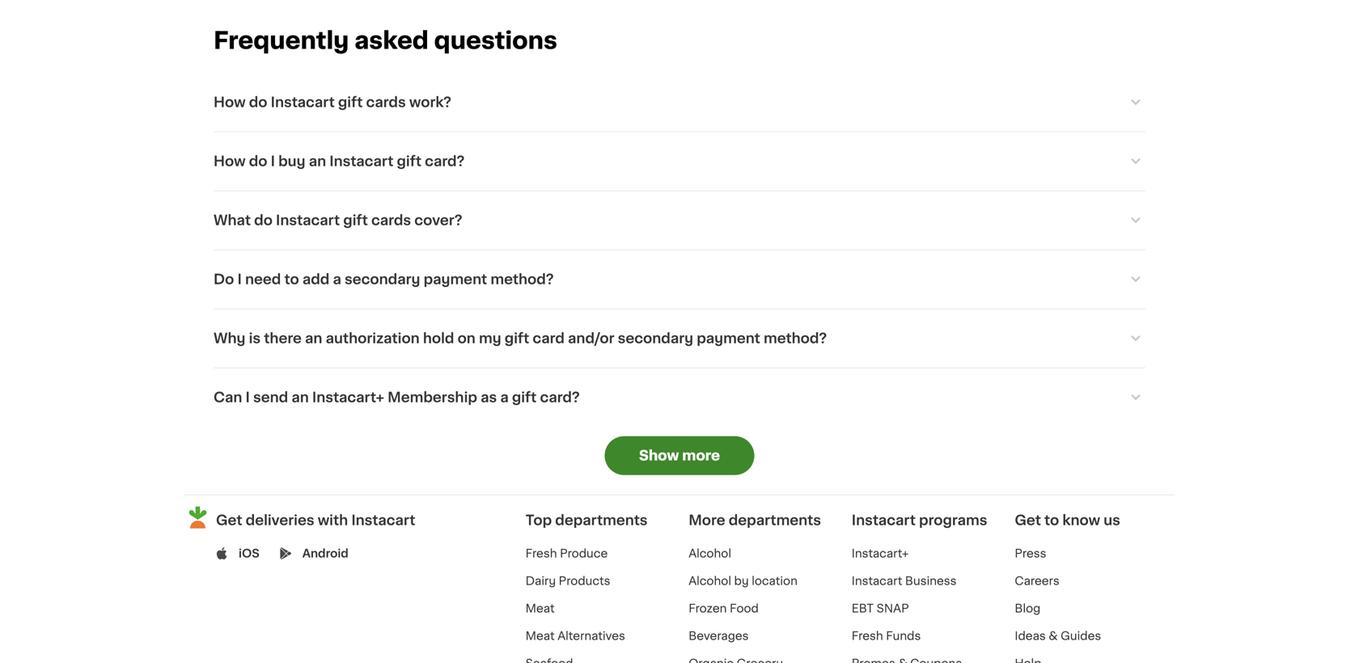 Task type: locate. For each thing, give the bounding box(es) containing it.
do inside dropdown button
[[249, 154, 267, 168]]

an inside 'dropdown button'
[[292, 391, 309, 404]]

meat down meat link
[[526, 631, 555, 642]]

i inside dropdown button
[[237, 273, 242, 286]]

1 vertical spatial method?
[[764, 332, 827, 345]]

a inside can i send an instacart+ membership as a gift card? 'dropdown button'
[[500, 391, 509, 404]]

0 vertical spatial i
[[271, 154, 275, 168]]

with
[[318, 514, 348, 527]]

ideas
[[1015, 631, 1046, 642]]

2 get from the left
[[1015, 514, 1041, 527]]

meat for meat alternatives
[[526, 631, 555, 642]]

0 horizontal spatial to
[[284, 273, 299, 286]]

cards left work?
[[366, 95, 406, 109]]

an inside dropdown button
[[305, 332, 322, 345]]

instacart+
[[312, 391, 384, 404], [852, 548, 909, 559]]

fresh up dairy
[[526, 548, 557, 559]]

why is there an authorization hold on my gift card and/or secondary payment method? button
[[214, 309, 1146, 368]]

do for how do instacart gift cards work?
[[249, 95, 267, 109]]

android link
[[302, 546, 349, 562]]

beverages
[[689, 631, 749, 642]]

i left buy
[[271, 154, 275, 168]]

secondary down do i need to add a secondary payment method? dropdown button
[[618, 332, 693, 345]]

0 vertical spatial payment
[[424, 273, 487, 286]]

1 horizontal spatial get
[[1015, 514, 1041, 527]]

gift inside 'dropdown button'
[[512, 391, 537, 404]]

blog
[[1015, 603, 1041, 614]]

alternatives
[[558, 631, 625, 642]]

1 horizontal spatial i
[[246, 391, 250, 404]]

1 vertical spatial an
[[305, 332, 322, 345]]

alcohol for 'alcohol' link
[[689, 548, 731, 559]]

0 vertical spatial secondary
[[345, 273, 420, 286]]

method? inside why is there an authorization hold on my gift card and/or secondary payment method? dropdown button
[[764, 332, 827, 345]]

programs
[[919, 514, 987, 527]]

0 vertical spatial how
[[214, 95, 246, 109]]

1 vertical spatial do
[[249, 154, 267, 168]]

authorization
[[326, 332, 420, 345]]

an right buy
[[309, 154, 326, 168]]

1 vertical spatial how
[[214, 154, 246, 168]]

1 vertical spatial meat
[[526, 631, 555, 642]]

i right do on the left top of the page
[[237, 273, 242, 286]]

1 vertical spatial a
[[500, 391, 509, 404]]

0 horizontal spatial i
[[237, 273, 242, 286]]

payment inside dropdown button
[[697, 332, 760, 345]]

cards inside 'what do instacart gift cards cover?' dropdown button
[[371, 213, 411, 227]]

meat for meat link
[[526, 603, 555, 614]]

alcohol
[[689, 548, 731, 559], [689, 575, 731, 587]]

instacart+ inside 'dropdown button'
[[312, 391, 384, 404]]

gift down work?
[[397, 154, 422, 168]]

how down frequently
[[214, 95, 246, 109]]

i inside 'dropdown button'
[[246, 391, 250, 404]]

1 vertical spatial cards
[[371, 213, 411, 227]]

1 horizontal spatial card?
[[540, 391, 580, 404]]

ios
[[239, 548, 260, 559]]

business
[[905, 575, 957, 587]]

0 horizontal spatial a
[[333, 273, 341, 286]]

android play store logo image
[[280, 548, 292, 560]]

payment down do i need to add a secondary payment method? dropdown button
[[697, 332, 760, 345]]

method?
[[491, 273, 554, 286], [764, 332, 827, 345]]

cards for cover?
[[371, 213, 411, 227]]

meat
[[526, 603, 555, 614], [526, 631, 555, 642]]

2 vertical spatial an
[[292, 391, 309, 404]]

0 horizontal spatial card?
[[425, 154, 465, 168]]

is
[[249, 332, 261, 345]]

a right as
[[500, 391, 509, 404]]

0 vertical spatial to
[[284, 273, 299, 286]]

card? up cover?
[[425, 154, 465, 168]]

products
[[559, 575, 610, 587]]

2 vertical spatial i
[[246, 391, 250, 404]]

0 vertical spatial method?
[[491, 273, 554, 286]]

instacart up the instacart+ 'link'
[[852, 514, 916, 527]]

card?
[[425, 154, 465, 168], [540, 391, 580, 404]]

1 horizontal spatial payment
[[697, 332, 760, 345]]

how inside dropdown button
[[214, 154, 246, 168]]

get for get deliveries with instacart
[[216, 514, 242, 527]]

secondary up authorization on the left of page
[[345, 273, 420, 286]]

0 vertical spatial do
[[249, 95, 267, 109]]

1 vertical spatial card?
[[540, 391, 580, 404]]

funds
[[886, 631, 921, 642]]

do for how do i buy an instacart gift card?
[[249, 154, 267, 168]]

card? down card
[[540, 391, 580, 404]]

a
[[333, 273, 341, 286], [500, 391, 509, 404]]

show more button
[[605, 436, 754, 475]]

2 alcohol from the top
[[689, 575, 731, 587]]

instacart up add
[[276, 213, 340, 227]]

meat down dairy
[[526, 603, 555, 614]]

alcohol down 'alcohol' link
[[689, 575, 731, 587]]

how for how do instacart gift cards work?
[[214, 95, 246, 109]]

payment up on
[[424, 273, 487, 286]]

instacart down the instacart+ 'link'
[[852, 575, 902, 587]]

how do i buy an instacart gift card?
[[214, 154, 465, 168]]

0 horizontal spatial method?
[[491, 273, 554, 286]]

departments for top departments
[[555, 514, 648, 527]]

1 vertical spatial secondary
[[618, 332, 693, 345]]

2 horizontal spatial i
[[271, 154, 275, 168]]

alcohol for alcohol by location
[[689, 575, 731, 587]]

gift right my
[[505, 332, 529, 345]]

to left know
[[1045, 514, 1059, 527]]

know
[[1063, 514, 1100, 527]]

i right "can"
[[246, 391, 250, 404]]

android
[[302, 548, 349, 559]]

ebt snap link
[[852, 603, 909, 614]]

payment
[[424, 273, 487, 286], [697, 332, 760, 345]]

do left buy
[[249, 154, 267, 168]]

gift up "how do i buy an instacart gift card?"
[[338, 95, 363, 109]]

ios app store logo image
[[216, 548, 228, 560]]

1 horizontal spatial method?
[[764, 332, 827, 345]]

food
[[730, 603, 759, 614]]

membership
[[388, 391, 477, 404]]

an right there
[[305, 332, 322, 345]]

can
[[214, 391, 242, 404]]

card? inside how do i buy an instacart gift card? dropdown button
[[425, 154, 465, 168]]

press link
[[1015, 548, 1047, 559]]

hold
[[423, 332, 454, 345]]

1 horizontal spatial departments
[[729, 514, 821, 527]]

cards left cover?
[[371, 213, 411, 227]]

0 horizontal spatial secondary
[[345, 273, 420, 286]]

an inside dropdown button
[[309, 154, 326, 168]]

more
[[682, 449, 720, 463]]

0 vertical spatial card?
[[425, 154, 465, 168]]

2 departments from the left
[[729, 514, 821, 527]]

cards inside how do instacart gift cards work? dropdown button
[[366, 95, 406, 109]]

fresh produce link
[[526, 548, 608, 559]]

do down frequently
[[249, 95, 267, 109]]

how for how do i buy an instacart gift card?
[[214, 154, 246, 168]]

cards
[[366, 95, 406, 109], [371, 213, 411, 227]]

0 vertical spatial instacart+
[[312, 391, 384, 404]]

to inside dropdown button
[[284, 273, 299, 286]]

frequently asked questions
[[214, 29, 557, 52]]

questions
[[434, 29, 557, 52]]

work?
[[409, 95, 451, 109]]

alcohol down more
[[689, 548, 731, 559]]

instacart right with
[[351, 514, 415, 527]]

get up press
[[1015, 514, 1041, 527]]

asked
[[354, 29, 429, 52]]

a right add
[[333, 273, 341, 286]]

1 meat from the top
[[526, 603, 555, 614]]

fresh
[[526, 548, 557, 559], [852, 631, 883, 642]]

i
[[271, 154, 275, 168], [237, 273, 242, 286], [246, 391, 250, 404]]

more departments
[[689, 514, 821, 527]]

how
[[214, 95, 246, 109], [214, 154, 246, 168]]

to
[[284, 273, 299, 286], [1045, 514, 1059, 527]]

top departments
[[526, 514, 648, 527]]

ios link
[[239, 546, 260, 562]]

0 horizontal spatial instacart+
[[312, 391, 384, 404]]

gift
[[338, 95, 363, 109], [397, 154, 422, 168], [343, 213, 368, 227], [505, 332, 529, 345], [512, 391, 537, 404]]

departments up produce
[[555, 514, 648, 527]]

get
[[216, 514, 242, 527], [1015, 514, 1041, 527]]

an for instacart+
[[292, 391, 309, 404]]

how up what
[[214, 154, 246, 168]]

0 vertical spatial cards
[[366, 95, 406, 109]]

do right what
[[254, 213, 273, 227]]

1 how from the top
[[214, 95, 246, 109]]

produce
[[560, 548, 608, 559]]

1 vertical spatial fresh
[[852, 631, 883, 642]]

instacart up what do instacart gift cards cover?
[[330, 154, 394, 168]]

2 meat from the top
[[526, 631, 555, 642]]

0 horizontal spatial payment
[[424, 273, 487, 286]]

careers
[[1015, 575, 1060, 587]]

0 vertical spatial meat
[[526, 603, 555, 614]]

1 vertical spatial i
[[237, 273, 242, 286]]

1 get from the left
[[216, 514, 242, 527]]

2 vertical spatial do
[[254, 213, 273, 227]]

0 vertical spatial a
[[333, 273, 341, 286]]

get right instacart shopper app logo
[[216, 514, 242, 527]]

instacart+ up instacart business
[[852, 548, 909, 559]]

1 departments from the left
[[555, 514, 648, 527]]

0 vertical spatial alcohol
[[689, 548, 731, 559]]

how do i buy an instacart gift card? button
[[214, 132, 1146, 190]]

an right send
[[292, 391, 309, 404]]

fresh funds link
[[852, 631, 921, 642]]

do for what do instacart gift cards cover?
[[254, 213, 273, 227]]

instacart
[[271, 95, 335, 109], [330, 154, 394, 168], [276, 213, 340, 227], [351, 514, 415, 527], [852, 514, 916, 527], [852, 575, 902, 587]]

secondary
[[345, 273, 420, 286], [618, 332, 693, 345]]

how inside dropdown button
[[214, 95, 246, 109]]

gift right as
[[512, 391, 537, 404]]

1 horizontal spatial to
[[1045, 514, 1059, 527]]

instacart programs
[[852, 514, 987, 527]]

fresh for fresh produce
[[526, 548, 557, 559]]

1 horizontal spatial instacart+
[[852, 548, 909, 559]]

2 how from the top
[[214, 154, 246, 168]]

1 horizontal spatial secondary
[[618, 332, 693, 345]]

0 horizontal spatial departments
[[555, 514, 648, 527]]

what do instacart gift cards cover?
[[214, 213, 462, 227]]

1 vertical spatial payment
[[697, 332, 760, 345]]

0 horizontal spatial get
[[216, 514, 242, 527]]

departments up location
[[729, 514, 821, 527]]

payment inside dropdown button
[[424, 273, 487, 286]]

1 alcohol from the top
[[689, 548, 731, 559]]

instacart+ down authorization on the left of page
[[312, 391, 384, 404]]

to left add
[[284, 273, 299, 286]]

there
[[264, 332, 302, 345]]

1 horizontal spatial a
[[500, 391, 509, 404]]

0 horizontal spatial fresh
[[526, 548, 557, 559]]

fresh down ebt
[[852, 631, 883, 642]]

1 horizontal spatial fresh
[[852, 631, 883, 642]]

fresh for fresh funds
[[852, 631, 883, 642]]

0 vertical spatial fresh
[[526, 548, 557, 559]]

instacart up buy
[[271, 95, 335, 109]]

do i need to add a secondary payment method?
[[214, 273, 554, 286]]

frozen food
[[689, 603, 759, 614]]

0 vertical spatial an
[[309, 154, 326, 168]]

1 vertical spatial alcohol
[[689, 575, 731, 587]]



Task type: vqa. For each thing, say whether or not it's contained in the screenshot.
"HOW" related to How do Instacart gift cards work?
yes



Task type: describe. For each thing, give the bounding box(es) containing it.
1 vertical spatial to
[[1045, 514, 1059, 527]]

on
[[458, 332, 476, 345]]

card
[[533, 332, 565, 345]]

us
[[1104, 514, 1120, 527]]

alcohol by location link
[[689, 575, 798, 587]]

buy
[[278, 154, 305, 168]]

location
[[752, 575, 798, 587]]

dairy
[[526, 575, 556, 587]]

by
[[734, 575, 749, 587]]

snap
[[877, 603, 909, 614]]

how do instacart gift cards work?
[[214, 95, 451, 109]]

dairy products
[[526, 575, 610, 587]]

i for need
[[237, 273, 242, 286]]

card? inside can i send an instacart+ membership as a gift card? 'dropdown button'
[[540, 391, 580, 404]]

top
[[526, 514, 552, 527]]

send
[[253, 391, 288, 404]]

need
[[245, 273, 281, 286]]

gift down "how do i buy an instacart gift card?"
[[343, 213, 368, 227]]

instacart business
[[852, 575, 957, 587]]

dairy products link
[[526, 575, 610, 587]]

cards for work?
[[366, 95, 406, 109]]

meat link
[[526, 603, 555, 614]]

guides
[[1061, 631, 1101, 642]]

why is there an authorization hold on my gift card and/or secondary payment method?
[[214, 332, 827, 345]]

&
[[1049, 631, 1058, 642]]

beverages link
[[689, 631, 749, 642]]

i inside dropdown button
[[271, 154, 275, 168]]

careers link
[[1015, 575, 1060, 587]]

ebt
[[852, 603, 874, 614]]

method? inside do i need to add a secondary payment method? dropdown button
[[491, 273, 554, 286]]

ebt snap
[[852, 603, 909, 614]]

instacart business link
[[852, 575, 957, 587]]

gift inside dropdown button
[[397, 154, 422, 168]]

show
[[639, 449, 679, 463]]

cover?
[[414, 213, 462, 227]]

alcohol by location
[[689, 575, 798, 587]]

meat alternatives
[[526, 631, 625, 642]]

can i send an instacart+ membership as a gift card? button
[[214, 368, 1146, 427]]

frozen
[[689, 603, 727, 614]]

a inside do i need to add a secondary payment method? dropdown button
[[333, 273, 341, 286]]

departments for more departments
[[729, 514, 821, 527]]

frozen food link
[[689, 603, 759, 614]]

gift inside dropdown button
[[505, 332, 529, 345]]

how do instacart gift cards work? button
[[214, 73, 1146, 131]]

why
[[214, 332, 245, 345]]

i for send
[[246, 391, 250, 404]]

can i send an instacart+ membership as a gift card?
[[214, 391, 580, 404]]

blog link
[[1015, 603, 1041, 614]]

what do instacart gift cards cover? button
[[214, 191, 1146, 249]]

1 vertical spatial instacart+
[[852, 548, 909, 559]]

do
[[214, 273, 234, 286]]

instacart+ link
[[852, 548, 909, 559]]

alcohol link
[[689, 548, 731, 559]]

get to know us
[[1015, 514, 1120, 527]]

do i need to add a secondary payment method? button
[[214, 250, 1146, 309]]

get for get to know us
[[1015, 514, 1041, 527]]

as
[[481, 391, 497, 404]]

deliveries
[[246, 514, 314, 527]]

get deliveries with instacart
[[216, 514, 415, 527]]

fresh funds
[[852, 631, 921, 642]]

ideas & guides
[[1015, 631, 1101, 642]]

what
[[214, 213, 251, 227]]

secondary inside do i need to add a secondary payment method? dropdown button
[[345, 273, 420, 286]]

instacart shopper app logo image
[[184, 504, 211, 531]]

fresh produce
[[526, 548, 608, 559]]

add
[[302, 273, 330, 286]]

press
[[1015, 548, 1047, 559]]

an for authorization
[[305, 332, 322, 345]]

show more
[[639, 449, 720, 463]]

my
[[479, 332, 501, 345]]

more
[[689, 514, 725, 527]]

meat alternatives link
[[526, 631, 625, 642]]

frequently
[[214, 29, 349, 52]]

secondary inside why is there an authorization hold on my gift card and/or secondary payment method? dropdown button
[[618, 332, 693, 345]]

instacart inside dropdown button
[[330, 154, 394, 168]]

ideas & guides link
[[1015, 631, 1101, 642]]

and/or
[[568, 332, 614, 345]]



